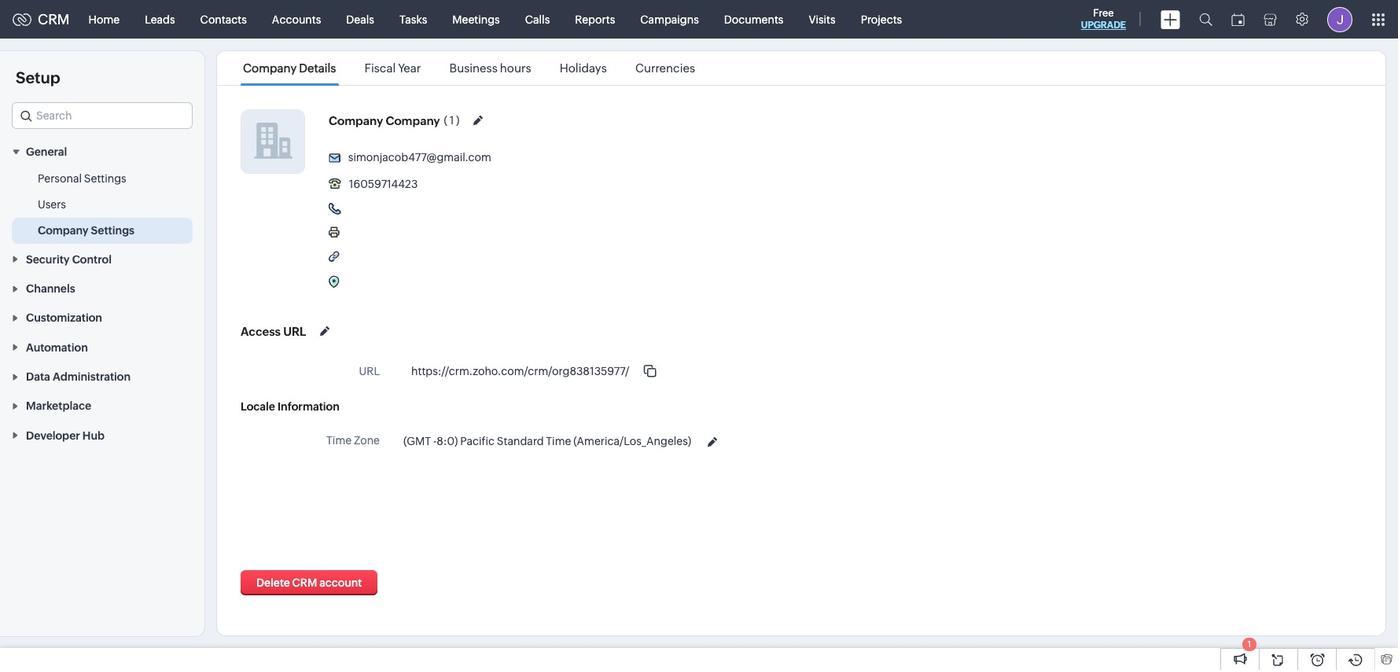 Task type: vqa. For each thing, say whether or not it's contained in the screenshot.
-None-
no



Task type: locate. For each thing, give the bounding box(es) containing it.
profile element
[[1318, 0, 1362, 38]]

crm right logo
[[38, 11, 70, 28]]

url right "access"
[[283, 324, 306, 338]]

customization button
[[0, 303, 205, 332]]

projects link
[[848, 0, 915, 38]]

developer
[[26, 429, 80, 442]]

security control button
[[0, 244, 205, 273]]

0 vertical spatial crm
[[38, 11, 70, 28]]

0 vertical spatial settings
[[84, 173, 126, 185]]

1
[[450, 114, 454, 127], [1248, 640, 1252, 649]]

)
[[456, 114, 460, 127]]

zone
[[354, 434, 380, 446]]

company settings link
[[38, 223, 135, 239]]

1 horizontal spatial 1
[[1248, 640, 1252, 649]]

information
[[278, 400, 340, 413]]

control
[[72, 253, 112, 266]]

marketplace button
[[0, 391, 205, 420]]

delete crm account
[[256, 577, 362, 589]]

access url
[[241, 324, 306, 338]]

0 horizontal spatial crm
[[38, 11, 70, 28]]

time
[[327, 434, 352, 446], [546, 435, 571, 447]]

settings down general dropdown button at the left of page
[[84, 173, 126, 185]]

company inside the general region
[[38, 224, 89, 237]]

settings
[[84, 173, 126, 185], [91, 224, 135, 237]]

campaigns
[[641, 13, 699, 26]]

time right standard
[[546, 435, 571, 447]]

developer hub button
[[0, 420, 205, 450]]

company
[[243, 61, 297, 75], [329, 114, 383, 127], [386, 114, 440, 127], [38, 224, 89, 237]]

reports link
[[563, 0, 628, 38]]

logo image
[[13, 13, 31, 26]]

create menu image
[[1161, 10, 1181, 29]]

settings for personal settings
[[84, 173, 126, 185]]

automation
[[26, 341, 88, 354]]

general button
[[0, 137, 205, 166]]

account
[[319, 577, 362, 589]]

company left details at top left
[[243, 61, 297, 75]]

hours
[[500, 61, 531, 75]]

settings up security control dropdown button
[[91, 224, 135, 237]]

create menu element
[[1152, 0, 1190, 38]]

company down users link
[[38, 224, 89, 237]]

campaigns link
[[628, 0, 712, 38]]

1 horizontal spatial crm
[[292, 577, 317, 589]]

security
[[26, 253, 70, 266]]

business hours link
[[447, 61, 534, 75]]

documents
[[724, 13, 784, 26]]

currencies
[[635, 61, 695, 75]]

settings for company settings
[[91, 224, 135, 237]]

(
[[444, 114, 448, 127]]

company down fiscal at top left
[[329, 114, 383, 127]]

free
[[1094, 7, 1114, 19]]

crm right delete
[[292, 577, 317, 589]]

developer hub
[[26, 429, 105, 442]]

holidays link
[[557, 61, 609, 75]]

8:0)
[[437, 435, 458, 447]]

company settings
[[38, 224, 135, 237]]

customization
[[26, 312, 102, 324]]

personal
[[38, 173, 82, 185]]

1 vertical spatial crm
[[292, 577, 317, 589]]

projects
[[861, 13, 902, 26]]

0 horizontal spatial url
[[283, 324, 306, 338]]

time left zone
[[327, 434, 352, 446]]

holidays
[[560, 61, 607, 75]]

url up zone
[[359, 365, 380, 378]]

list
[[229, 51, 710, 85]]

url
[[283, 324, 306, 338], [359, 365, 380, 378]]

visits
[[809, 13, 836, 26]]

1 vertical spatial settings
[[91, 224, 135, 237]]

delete
[[256, 577, 290, 589]]

0 vertical spatial 1
[[450, 114, 454, 127]]

1 horizontal spatial url
[[359, 365, 380, 378]]

channels
[[26, 282, 75, 295]]

free upgrade
[[1081, 7, 1126, 31]]

0 horizontal spatial time
[[327, 434, 352, 446]]

None field
[[12, 102, 193, 129]]

calendar image
[[1232, 13, 1245, 26]]

contacts link
[[188, 0, 259, 38]]

users link
[[38, 197, 66, 213]]

data
[[26, 371, 50, 383]]

standard
[[497, 435, 544, 447]]

profile image
[[1328, 7, 1353, 32]]

documents link
[[712, 0, 796, 38]]

marketplace
[[26, 400, 91, 413]]

currencies link
[[633, 61, 698, 75]]

contacts
[[200, 13, 247, 26]]

0 horizontal spatial 1
[[450, 114, 454, 127]]

(gmt -8:0) pacific standard time (america/los_angeles)
[[404, 435, 691, 447]]

companylogo image
[[241, 110, 304, 173]]

leads link
[[132, 0, 188, 38]]

company company ( 1 )
[[329, 114, 460, 127]]

crm
[[38, 11, 70, 28], [292, 577, 317, 589]]

tasks link
[[387, 0, 440, 38]]



Task type: describe. For each thing, give the bounding box(es) containing it.
fiscal year link
[[362, 61, 424, 75]]

crm link
[[13, 11, 70, 28]]

access
[[241, 324, 281, 338]]

locale information
[[241, 400, 340, 413]]

company details
[[243, 61, 336, 75]]

fiscal
[[365, 61, 396, 75]]

company for company details
[[243, 61, 297, 75]]

search element
[[1190, 0, 1222, 39]]

calls
[[525, 13, 550, 26]]

1 horizontal spatial time
[[546, 435, 571, 447]]

1 vertical spatial url
[[359, 365, 380, 378]]

personal settings link
[[38, 171, 126, 187]]

(america/los_angeles)
[[574, 435, 691, 447]]

pacific
[[460, 435, 495, 447]]

accounts
[[272, 13, 321, 26]]

search image
[[1200, 13, 1213, 26]]

data administration
[[26, 371, 131, 383]]

administration
[[53, 371, 131, 383]]

https://crm.zoho.com/crm/org838135977/
[[411, 365, 630, 378]]

upgrade
[[1081, 20, 1126, 31]]

users
[[38, 198, 66, 211]]

leads
[[145, 13, 175, 26]]

calls link
[[513, 0, 563, 38]]

list containing company details
[[229, 51, 710, 85]]

security control
[[26, 253, 112, 266]]

home link
[[76, 0, 132, 38]]

time zone
[[327, 434, 380, 446]]

company for company company ( 1 )
[[329, 114, 383, 127]]

details
[[299, 61, 336, 75]]

hub
[[82, 429, 105, 442]]

reports
[[575, 13, 615, 26]]

general
[[26, 146, 67, 158]]

company left (
[[386, 114, 440, 127]]

meetings link
[[440, 0, 513, 38]]

accounts link
[[259, 0, 334, 38]]

automation button
[[0, 332, 205, 362]]

locale
[[241, 400, 275, 413]]

business hours
[[450, 61, 531, 75]]

meetings
[[453, 13, 500, 26]]

fiscal year
[[365, 61, 421, 75]]

visits link
[[796, 0, 848, 38]]

tasks
[[400, 13, 427, 26]]

year
[[398, 61, 421, 75]]

deals link
[[334, 0, 387, 38]]

setup
[[16, 68, 60, 87]]

general region
[[0, 166, 205, 244]]

Search text field
[[13, 103, 192, 128]]

personal settings
[[38, 173, 126, 185]]

1 vertical spatial 1
[[1248, 640, 1252, 649]]

(gmt
[[404, 435, 431, 447]]

1 inside company company ( 1 )
[[450, 114, 454, 127]]

company details link
[[241, 61, 339, 75]]

simonjacob477@gmail.com
[[348, 151, 492, 164]]

channels button
[[0, 273, 205, 303]]

home
[[89, 13, 120, 26]]

0 vertical spatial url
[[283, 324, 306, 338]]

business
[[450, 61, 498, 75]]

-
[[433, 435, 437, 447]]

data administration button
[[0, 362, 205, 391]]

company for company settings
[[38, 224, 89, 237]]

16059714423
[[349, 178, 418, 190]]

deals
[[346, 13, 374, 26]]



